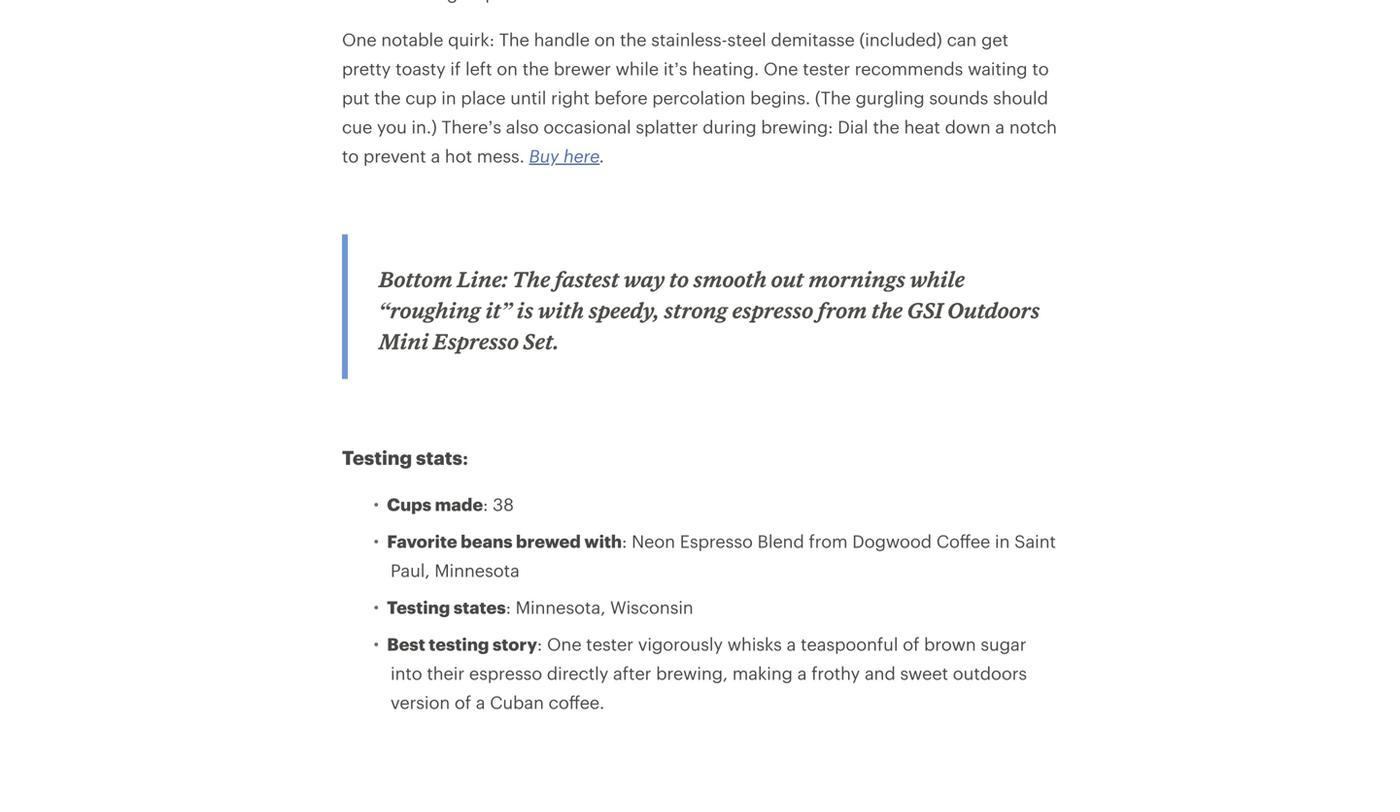 Task type: vqa. For each thing, say whether or not it's contained in the screenshot.
on
yes



Task type: locate. For each thing, give the bounding box(es) containing it.
0 vertical spatial tester
[[803, 58, 850, 79]]

wisconsin
[[610, 597, 693, 618]]

1 vertical spatial while
[[910, 267, 965, 292]]

espresso inside "bottom line: the fastest way to smooth out mornings while "roughing it" is with speedy, strong espresso from the gsi outdoors mini espresso set."
[[732, 298, 813, 323]]

story
[[493, 634, 537, 655]]

espresso down 'it"'
[[433, 329, 519, 354]]

here
[[564, 146, 600, 166]]

mini
[[379, 329, 429, 354]]

1 vertical spatial tester
[[586, 634, 634, 655]]

until
[[510, 87, 546, 108]]

0 vertical spatial with
[[538, 298, 584, 323]]

with left neon
[[584, 531, 622, 552]]

made
[[435, 494, 483, 515]]

1 horizontal spatial while
[[910, 267, 965, 292]]

bottom line: the fastest way to smooth out mornings while "roughing it" is with speedy, strong espresso from the gsi outdoors mini espresso set.
[[379, 267, 1040, 354]]

left
[[465, 58, 492, 79]]

while up before
[[616, 58, 659, 79]]

0 vertical spatial espresso
[[732, 298, 813, 323]]

0 horizontal spatial of
[[455, 693, 471, 713]]

1 vertical spatial testing
[[387, 597, 450, 618]]

0 horizontal spatial one
[[342, 29, 377, 49]]

0 vertical spatial of
[[903, 634, 919, 655]]

to down cue
[[342, 146, 359, 166]]

espresso right neon
[[680, 531, 753, 552]]

heating.
[[692, 58, 759, 79]]

while
[[616, 58, 659, 79], [910, 267, 965, 292]]

one up begins.
[[764, 58, 798, 79]]

0 vertical spatial testing
[[342, 446, 412, 469]]

the up 'you'
[[374, 87, 401, 108]]

espresso inside : one tester vigorously whisks a teaspoonful of brown sugar into their espresso directly after brewing, making a frothy and sweet outdoors version of a cuban coffee.
[[469, 664, 542, 684]]

espresso down out
[[732, 298, 813, 323]]

prevent
[[363, 146, 426, 166]]

0 horizontal spatial espresso
[[433, 329, 519, 354]]

0 horizontal spatial on
[[497, 58, 518, 79]]

brewed
[[516, 531, 581, 552]]

cuban
[[490, 693, 544, 713]]

0 vertical spatial in
[[441, 87, 456, 108]]

should
[[993, 87, 1048, 108]]

:
[[462, 446, 468, 469], [483, 494, 488, 515], [622, 531, 627, 552], [506, 597, 511, 618]]

with
[[538, 298, 584, 323], [584, 531, 622, 552]]

"roughing
[[379, 298, 481, 323]]

tester inside the one notable quirk: the handle on the stainless-steel demitasse (included) can get pretty toasty if left on the brewer while it's heating. one tester recommends waiting to put the cup in place until right before percolation begins. (the gurgling sounds should cue you in.) there's also occasional splatter during brewing: dial the heat down a notch to prevent a hot mess.
[[803, 58, 850, 79]]

tester up after
[[586, 634, 634, 655]]

1 horizontal spatial to
[[669, 267, 689, 292]]

one notable quirk: the handle on the stainless-steel demitasse (included) can get pretty toasty if left on the brewer while it's heating. one tester recommends waiting to put the cup in place until right before percolation begins. (the gurgling sounds should cue you in.) there's also occasional splatter during brewing: dial the heat down a notch to prevent a hot mess.
[[342, 29, 1057, 166]]

whisks
[[727, 634, 782, 655]]

before
[[594, 87, 648, 108]]

of down their at the bottom of page
[[455, 693, 471, 713]]

1 horizontal spatial espresso
[[680, 531, 753, 552]]

from down mornings
[[818, 298, 867, 323]]

0 vertical spatial from
[[818, 298, 867, 323]]

on up brewer
[[594, 29, 615, 49]]

speedy,
[[589, 298, 660, 323]]

testing for testing stats
[[342, 446, 412, 469]]

waiting
[[968, 58, 1027, 79]]

2 horizontal spatial to
[[1032, 58, 1049, 79]]

the
[[620, 29, 647, 49], [522, 58, 549, 79], [374, 87, 401, 108], [873, 117, 900, 137], [871, 298, 903, 323]]

1 vertical spatial espresso
[[680, 531, 753, 552]]

1 horizontal spatial on
[[594, 29, 615, 49]]

a right the whisks
[[787, 634, 796, 655]]

the down 'gurgling'
[[873, 117, 900, 137]]

: one tester vigorously whisks a teaspoonful of brown sugar into their espresso directly after brewing, making a frothy and sweet outdoors version of a cuban coffee.
[[391, 634, 1027, 713]]

tester inside : one tester vigorously whisks a teaspoonful of brown sugar into their espresso directly after brewing, making a frothy and sweet outdoors version of a cuban coffee.
[[586, 634, 634, 655]]

1 vertical spatial on
[[497, 58, 518, 79]]

minnesota
[[435, 561, 520, 581]]

cups
[[387, 494, 431, 515]]

recommends
[[855, 58, 963, 79]]

on right left
[[497, 58, 518, 79]]

during
[[703, 117, 757, 137]]

1 vertical spatial from
[[809, 531, 848, 552]]

2 vertical spatial to
[[669, 267, 689, 292]]

1 horizontal spatial espresso
[[732, 298, 813, 323]]

tester up the (the
[[803, 58, 850, 79]]

in left saint
[[995, 531, 1010, 552]]

steel
[[727, 29, 766, 49]]

one up pretty
[[342, 29, 377, 49]]

sugar
[[981, 634, 1026, 655]]

brown
[[924, 634, 976, 655]]

vigorously
[[638, 634, 723, 655]]

: neon espresso blend from dogwood coffee in saint paul, minnesota
[[391, 531, 1056, 581]]

brewer
[[554, 58, 611, 79]]

saint
[[1014, 531, 1056, 552]]

the left stainless- at the top of page
[[620, 29, 647, 49]]

their
[[427, 664, 465, 684]]

coffee.
[[549, 693, 604, 713]]

states
[[454, 597, 506, 618]]

on
[[594, 29, 615, 49], [497, 58, 518, 79]]

best testing story
[[387, 634, 537, 655]]

: for : minnesota, wisconsin
[[506, 597, 511, 618]]

espresso
[[732, 298, 813, 323], [469, 664, 542, 684]]

1 horizontal spatial one
[[764, 58, 798, 79]]

0 vertical spatial one
[[342, 29, 377, 49]]

is
[[517, 298, 533, 323]]

1 vertical spatial one
[[764, 58, 798, 79]]

: left neon
[[622, 531, 627, 552]]

espresso down story
[[469, 664, 542, 684]]

from
[[818, 298, 867, 323], [809, 531, 848, 552]]

the left gsi
[[871, 298, 903, 323]]

begins.
[[750, 87, 810, 108]]

splatter
[[636, 117, 698, 137]]

from right blend on the bottom right of page
[[809, 531, 848, 552]]

there's
[[442, 117, 501, 137]]

: one
[[537, 634, 582, 655]]

1 vertical spatial espresso
[[469, 664, 542, 684]]

1 horizontal spatial in
[[995, 531, 1010, 552]]

dogwood
[[852, 531, 932, 552]]

0 horizontal spatial in
[[441, 87, 456, 108]]

set.
[[523, 329, 559, 354]]

1 horizontal spatial tester
[[803, 58, 850, 79]]

testing states : minnesota, wisconsin
[[387, 597, 693, 618]]

to right the way
[[669, 267, 689, 292]]

0 horizontal spatial while
[[616, 58, 659, 79]]

: up story
[[506, 597, 511, 618]]

to up the should
[[1032, 58, 1049, 79]]

brewing,
[[656, 664, 728, 684]]

testing
[[342, 446, 412, 469], [387, 597, 450, 618]]

coffee
[[936, 531, 990, 552]]

making
[[732, 664, 793, 684]]

espresso
[[433, 329, 519, 354], [680, 531, 753, 552]]

: inside the : neon espresso blend from dogwood coffee in saint paul, minnesota
[[622, 531, 627, 552]]

1 vertical spatial of
[[455, 693, 471, 713]]

0 vertical spatial espresso
[[433, 329, 519, 354]]

0 horizontal spatial espresso
[[469, 664, 542, 684]]

of
[[903, 634, 919, 655], [455, 693, 471, 713]]

testing down paul,
[[387, 597, 450, 618]]

: left 38
[[483, 494, 488, 515]]

mornings
[[808, 267, 905, 292]]

way
[[624, 267, 665, 292]]

down
[[945, 117, 991, 137]]

0 horizontal spatial tester
[[586, 634, 634, 655]]

with right is
[[538, 298, 584, 323]]

1 vertical spatial in
[[995, 531, 1010, 552]]

espresso inside the : neon espresso blend from dogwood coffee in saint paul, minnesota
[[680, 531, 753, 552]]

of up "sweet"
[[903, 634, 919, 655]]

: up made
[[462, 446, 468, 469]]

0 vertical spatial while
[[616, 58, 659, 79]]

in right cup
[[441, 87, 456, 108]]

1 vertical spatial to
[[342, 146, 359, 166]]

pretty
[[342, 58, 391, 79]]

and
[[865, 664, 896, 684]]

while up gsi
[[910, 267, 965, 292]]

into
[[391, 664, 422, 684]]

to
[[1032, 58, 1049, 79], [342, 146, 359, 166], [669, 267, 689, 292]]

testing up cups
[[342, 446, 412, 469]]

(the
[[815, 87, 851, 108]]

: for : 38
[[483, 494, 488, 515]]



Task type: describe. For each thing, give the bounding box(es) containing it.
out
[[771, 267, 804, 292]]

favorite
[[387, 531, 457, 552]]

stats
[[416, 446, 462, 469]]

bottom
[[379, 267, 453, 292]]

cue
[[342, 117, 372, 137]]

stainless-
[[651, 29, 727, 49]]

a left hot
[[431, 146, 440, 166]]

buy here link
[[529, 146, 600, 166]]

fastest
[[555, 267, 619, 292]]

percolation
[[652, 87, 746, 108]]

from inside "bottom line: the fastest way to smooth out mornings while "roughing it" is with speedy, strong espresso from the gsi outdoors mini espresso set."
[[818, 298, 867, 323]]

smooth
[[693, 267, 767, 292]]

occasional
[[543, 117, 631, 137]]

while inside the one notable quirk: the handle on the stainless-steel demitasse (included) can get pretty toasty if left on the brewer while it's heating. one tester recommends waiting to put the cup in place until right before percolation begins. (the gurgling sounds should cue you in.) there's also occasional splatter during brewing: dial the heat down a notch to prevent a hot mess.
[[616, 58, 659, 79]]

minnesota,
[[516, 597, 606, 618]]

demitasse
[[771, 29, 855, 49]]

directly
[[547, 664, 608, 684]]

a left the cuban
[[476, 693, 485, 713]]

frothy
[[811, 664, 860, 684]]

0 vertical spatial on
[[594, 29, 615, 49]]

also
[[506, 117, 539, 137]]

buy here .
[[529, 146, 605, 166]]

the up until
[[522, 58, 549, 79]]

handle
[[534, 29, 590, 49]]

in inside the one notable quirk: the handle on the stainless-steel demitasse (included) can get pretty toasty if left on the brewer while it's heating. one tester recommends waiting to put the cup in place until right before percolation begins. (the gurgling sounds should cue you in.) there's also occasional splatter during brewing: dial the heat down a notch to prevent a hot mess.
[[441, 87, 456, 108]]

sounds
[[929, 87, 988, 108]]

get
[[981, 29, 1008, 49]]

the inside "bottom line: the fastest way to smooth out mornings while "roughing it" is with speedy, strong espresso from the gsi outdoors mini espresso set."
[[871, 298, 903, 323]]

outdoors
[[953, 664, 1027, 684]]

quirk:
[[448, 29, 494, 49]]

dial
[[838, 117, 868, 137]]

if
[[450, 58, 461, 79]]

(included)
[[859, 29, 942, 49]]

paul,
[[391, 561, 430, 581]]

neon
[[632, 531, 675, 552]]

beans
[[461, 531, 512, 552]]

a right down
[[995, 117, 1005, 137]]

: for :
[[462, 446, 468, 469]]

in inside the : neon espresso blend from dogwood coffee in saint paul, minnesota
[[995, 531, 1010, 552]]

to inside "bottom line: the fastest way to smooth out mornings while "roughing it" is with speedy, strong espresso from the gsi outdoors mini espresso set."
[[669, 267, 689, 292]]

38
[[493, 494, 514, 515]]

place
[[461, 87, 506, 108]]

testing stats :
[[342, 446, 468, 469]]

gurgling
[[856, 87, 925, 108]]

right
[[551, 87, 590, 108]]

favorite beans brewed with
[[387, 531, 622, 552]]

outdoors
[[948, 298, 1040, 323]]

version
[[391, 693, 450, 713]]

while inside "bottom line: the fastest way to smooth out mornings while "roughing it" is with speedy, strong espresso from the gsi outdoors mini espresso set."
[[910, 267, 965, 292]]

1 vertical spatial with
[[584, 531, 622, 552]]

toasty
[[396, 58, 446, 79]]

1 horizontal spatial of
[[903, 634, 919, 655]]

it"
[[485, 298, 512, 323]]

line: the
[[457, 267, 550, 292]]

notch
[[1009, 117, 1057, 137]]

blend
[[757, 531, 804, 552]]

put
[[342, 87, 370, 108]]

the
[[499, 29, 529, 49]]

gsi
[[907, 298, 943, 323]]

sweet
[[900, 664, 948, 684]]

hot
[[445, 146, 472, 166]]

cups made : 38
[[387, 494, 514, 515]]

can
[[947, 29, 977, 49]]

testing for testing states
[[387, 597, 450, 618]]

teaspoonful
[[801, 634, 898, 655]]

cup
[[405, 87, 437, 108]]

from inside the : neon espresso blend from dogwood coffee in saint paul, minnesota
[[809, 531, 848, 552]]

strong
[[664, 298, 728, 323]]

mess.
[[477, 146, 524, 166]]

after
[[613, 664, 651, 684]]

notable
[[381, 29, 443, 49]]

0 horizontal spatial to
[[342, 146, 359, 166]]

a left frothy
[[797, 664, 807, 684]]

heat
[[904, 117, 940, 137]]

you
[[377, 117, 407, 137]]

with inside "bottom line: the fastest way to smooth out mornings while "roughing it" is with speedy, strong espresso from the gsi outdoors mini espresso set."
[[538, 298, 584, 323]]

0 vertical spatial to
[[1032, 58, 1049, 79]]

.
[[600, 146, 605, 166]]

best
[[387, 634, 425, 655]]

espresso inside "bottom line: the fastest way to smooth out mornings while "roughing it" is with speedy, strong espresso from the gsi outdoors mini espresso set."
[[433, 329, 519, 354]]



